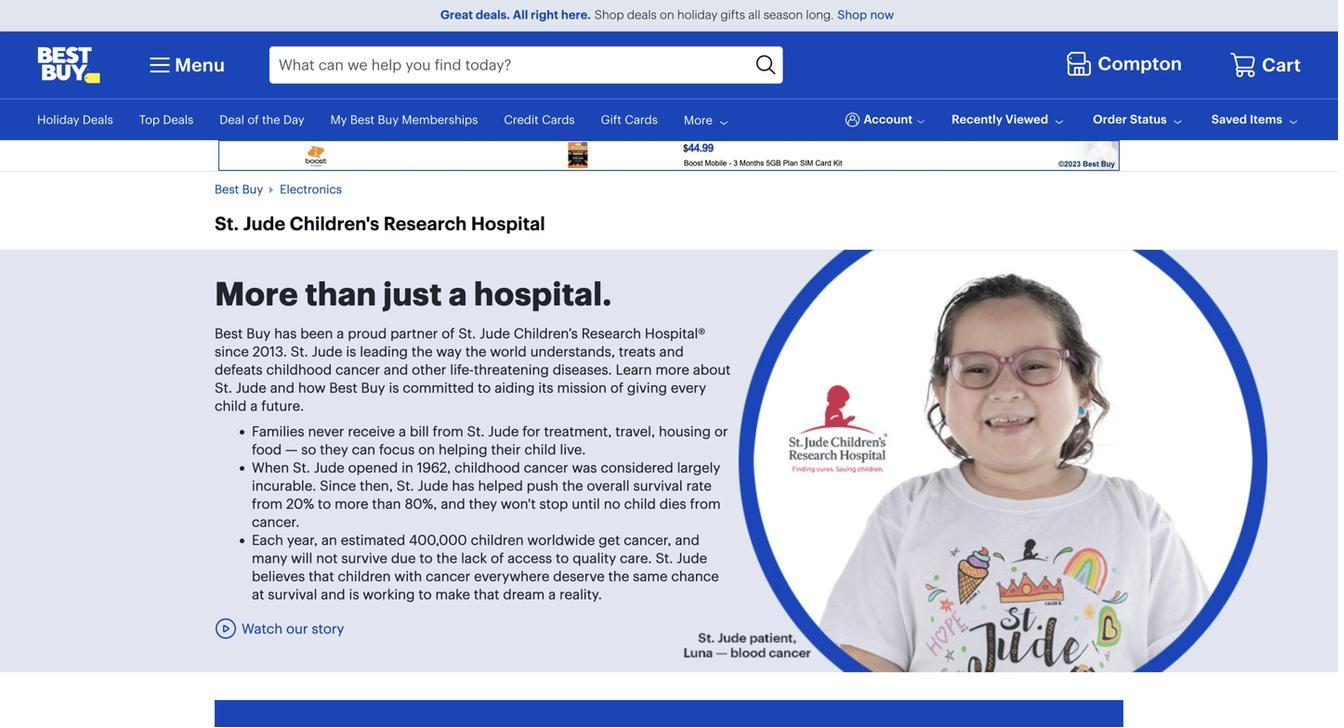 Task type: describe. For each thing, give the bounding box(es) containing it.
0 vertical spatial more
[[656, 361, 690, 379]]

st. up same
[[656, 550, 673, 567]]

with
[[395, 568, 422, 585]]

make
[[436, 586, 470, 604]]

and down 'hospital®'
[[660, 343, 684, 360]]

here.
[[561, 7, 591, 22]]

viewed
[[1006, 112, 1049, 127]]

treatment,
[[544, 423, 612, 440]]

or
[[715, 423, 728, 440]]

the inside utility element
[[262, 112, 280, 127]]

threatening
[[474, 361, 549, 379]]

to left aiding
[[478, 380, 491, 397]]

way
[[436, 343, 462, 360]]

diseases.
[[553, 361, 612, 379]]

gift cards link
[[601, 112, 658, 127]]

0 horizontal spatial has
[[274, 325, 297, 342]]

bestbuy.com image
[[37, 46, 100, 84]]

was
[[572, 459, 597, 477]]

st. down defeats
[[215, 380, 232, 397]]

status
[[1130, 112, 1167, 127]]

best buy has been a proud partner of st. jude children's research hospital® since 2013. st. jude is leading the way the world understands, treats and defeats childhood cancer and other life-threatening diseases. learn more about st. jude and how best buy is committed to aiding its mission of giving every child a future. families never receive a bill from st. jude for treatment, travel, housing or food — so they can focus on helping their child live. when st. jude opened in 1962, childhood cancer was considered largely incurable. since then, st. jude has helped push the overall survival rate from 20% to more than 80%, and they won't stop until no child dies from cancer. each year, an estimated 400,000 children worldwide get cancer, and many will not survive due to the lack of access to quality care. st. jude believes that children with cancer everywhere deserve the same chance at survival and is working to make that dream a reality.
[[215, 325, 731, 604]]

st. jude children's research hospital
[[215, 212, 545, 235]]

jude down defeats
[[236, 380, 267, 397]]

1 horizontal spatial they
[[469, 496, 497, 513]]

deserve
[[553, 568, 605, 585]]

giving
[[627, 380, 667, 397]]

mission
[[557, 380, 607, 397]]

understands,
[[531, 343, 615, 360]]

treats
[[619, 343, 656, 360]]

quality
[[573, 550, 616, 567]]

jude up their
[[488, 423, 519, 440]]

best buy
[[215, 182, 263, 197]]

0 horizontal spatial more
[[335, 496, 369, 513]]

all
[[749, 7, 761, 22]]

hospital
[[471, 212, 545, 235]]

jude up chance
[[677, 550, 708, 567]]

recently viewed
[[952, 112, 1049, 127]]

children's
[[514, 325, 578, 342]]

deals
[[627, 7, 657, 22]]

chance
[[672, 568, 719, 585]]

and right 80%,
[[441, 496, 465, 513]]

our
[[286, 621, 308, 638]]

gift
[[601, 112, 622, 127]]

and up future.
[[270, 380, 295, 397]]

deals.
[[476, 7, 510, 22]]

every
[[671, 380, 706, 397]]

jude down 1962,
[[418, 478, 449, 495]]

1 horizontal spatial childhood
[[455, 459, 520, 477]]

on inside best buy has been a proud partner of st. jude children's research hospital® since 2013. st. jude is leading the way the world understands, treats and defeats childhood cancer and other life-threatening diseases. learn more about st. jude and how best buy is committed to aiding its mission of giving every child a future. families never receive a bill from st. jude for treatment, travel, housing or food — so they can focus on helping their child live. when st. jude opened in 1962, childhood cancer was considered largely incurable. since then, st. jude has helped push the overall survival rate from 20% to more than 80%, and they won't stop until no child dies from cancer. each year, an estimated 400,000 children worldwide get cancer, and many will not survive due to the lack of access to quality care. st. jude believes that children with cancer everywhere deserve the same chance at survival and is working to make that dream a reality.
[[419, 441, 435, 459]]

2 horizontal spatial from
[[690, 496, 721, 513]]

holiday deals link
[[37, 112, 113, 127]]

jude up since
[[314, 459, 345, 477]]

st. down the so
[[293, 459, 310, 477]]

of up the everywhere
[[491, 550, 504, 567]]

families
[[252, 423, 304, 440]]

more for more
[[684, 113, 713, 128]]

never
[[308, 423, 344, 440]]

items
[[1250, 112, 1283, 127]]

0 horizontal spatial research
[[384, 212, 467, 235]]

0 vertical spatial on
[[660, 7, 675, 22]]

to down with
[[419, 586, 432, 604]]

proud
[[348, 325, 387, 342]]

to down worldwide
[[556, 550, 569, 567]]

largely
[[677, 459, 721, 477]]

saved
[[1212, 112, 1248, 127]]

2 shop from the left
[[838, 7, 867, 22]]

1 horizontal spatial has
[[452, 478, 475, 495]]

menu button
[[145, 50, 225, 80]]

saved items
[[1212, 112, 1283, 127]]

helping
[[439, 441, 488, 459]]

season
[[764, 7, 803, 22]]

no
[[604, 496, 621, 513]]

2 horizontal spatial cancer
[[524, 459, 569, 477]]

my
[[331, 112, 347, 127]]

best buy link
[[215, 182, 263, 197]]

helped
[[478, 478, 523, 495]]

jude down best buy link
[[243, 212, 286, 235]]

get
[[599, 532, 620, 549]]

the down care.
[[608, 568, 630, 585]]

more button
[[684, 112, 731, 129]]

all
[[513, 7, 528, 22]]

1 horizontal spatial children
[[471, 532, 524, 549]]

st. down in
[[397, 478, 414, 495]]

defeats
[[215, 361, 263, 379]]

best inside utility element
[[350, 112, 375, 127]]

can
[[352, 441, 376, 459]]

credit
[[504, 112, 539, 127]]

when
[[252, 459, 289, 477]]

0 vertical spatial cancer
[[336, 361, 380, 379]]

electronics
[[280, 182, 342, 197]]

jude up world
[[480, 325, 510, 342]]

day
[[283, 112, 305, 127]]

and up chance
[[675, 532, 700, 549]]

of inside utility element
[[248, 112, 259, 127]]

account button
[[845, 111, 926, 129]]

their
[[491, 441, 521, 459]]

more for more than just a hospital.
[[215, 274, 298, 314]]

won't
[[501, 496, 536, 513]]

the down was
[[562, 478, 583, 495]]

for
[[523, 423, 541, 440]]

live.
[[560, 441, 586, 459]]

buy left electronics link at the top of the page
[[242, 182, 263, 197]]

recently
[[952, 112, 1003, 127]]

not
[[316, 550, 338, 567]]

hospital.
[[474, 274, 612, 314]]

since
[[320, 478, 356, 495]]

watch
[[242, 621, 283, 638]]

housing
[[659, 423, 711, 440]]

of down learn
[[611, 380, 624, 397]]

cards for gift cards
[[625, 112, 658, 127]]

a left bill
[[399, 423, 406, 440]]

0 horizontal spatial survival
[[268, 586, 317, 604]]

st. down the best buy at the left
[[215, 212, 239, 235]]

more than just a hospital.
[[215, 274, 612, 314]]

0 horizontal spatial from
[[252, 496, 283, 513]]

overall
[[587, 478, 630, 495]]

top deals
[[139, 112, 194, 127]]

survive
[[341, 550, 388, 567]]

then,
[[360, 478, 393, 495]]

same
[[633, 568, 668, 585]]

aiding
[[495, 380, 535, 397]]

reality.
[[560, 586, 602, 604]]

committed
[[403, 380, 474, 397]]

to down 400,000 in the bottom of the page
[[420, 550, 433, 567]]



Task type: vqa. For each thing, say whether or not it's contained in the screenshot.
Shop now link
yes



Task type: locate. For each thing, give the bounding box(es) containing it.
0 vertical spatial child
[[215, 398, 247, 415]]

0 horizontal spatial childhood
[[266, 361, 332, 379]]

until
[[572, 496, 600, 513]]

buy right the my
[[378, 112, 399, 127]]

and up story
[[321, 586, 345, 604]]

more
[[684, 113, 713, 128], [215, 274, 298, 314]]

on right deals
[[660, 7, 675, 22]]

2 deals from the left
[[163, 112, 194, 127]]

than inside best buy has been a proud partner of st. jude children's research hospital® since 2013. st. jude is leading the way the world understands, treats and defeats childhood cancer and other life-threatening diseases. learn more about st. jude and how best buy is committed to aiding its mission of giving every child a future. families never receive a bill from st. jude for treatment, travel, housing or food — so they can focus on helping their child live. when st. jude opened in 1962, childhood cancer was considered largely incurable. since then, st. jude has helped push the overall survival rate from 20% to more than 80%, and they won't stop until no child dies from cancer. each year, an estimated 400,000 children worldwide get cancer, and many will not survive due to the lack of access to quality care. st. jude believes that children with cancer everywhere deserve the same chance at survival and is working to make that dream a reality.
[[372, 496, 401, 513]]

to down since
[[318, 496, 331, 513]]

1 vertical spatial more
[[335, 496, 369, 513]]

of up "way"
[[442, 325, 455, 342]]

1 cards from the left
[[542, 112, 575, 127]]

is
[[346, 343, 356, 360], [389, 380, 399, 397], [349, 586, 359, 604]]

0 horizontal spatial child
[[215, 398, 247, 415]]

cards right the credit
[[542, 112, 575, 127]]

0 vertical spatial childhood
[[266, 361, 332, 379]]

utility element
[[0, 99, 1339, 140]]

children up the lack
[[471, 532, 524, 549]]

more up 'every'
[[656, 361, 690, 379]]

deals right holiday
[[83, 112, 113, 127]]

a right dream
[[549, 586, 556, 604]]

buy
[[378, 112, 399, 127], [242, 182, 263, 197], [247, 325, 271, 342], [361, 380, 385, 397]]

deals for top deals
[[163, 112, 194, 127]]

cards for credit cards
[[542, 112, 575, 127]]

children down survive
[[338, 568, 391, 585]]

since
[[215, 343, 249, 360]]

buy down leading
[[361, 380, 385, 397]]

compton
[[1098, 52, 1182, 75]]

0 vertical spatial has
[[274, 325, 297, 342]]

and down leading
[[384, 361, 408, 379]]

0 horizontal spatial they
[[320, 441, 348, 459]]

hospital®
[[645, 325, 706, 342]]

that down the everywhere
[[474, 586, 500, 604]]

best right how
[[329, 380, 358, 397]]

will
[[291, 550, 313, 567]]

buy up 2013.
[[247, 325, 271, 342]]

to
[[478, 380, 491, 397], [318, 496, 331, 513], [420, 550, 433, 567], [556, 550, 569, 567], [419, 586, 432, 604]]

electronics link
[[280, 182, 342, 197]]

cancer down leading
[[336, 361, 380, 379]]

1 horizontal spatial more
[[656, 361, 690, 379]]

of right "deal" at the left top
[[248, 112, 259, 127]]

st. down 'been'
[[291, 343, 308, 360]]

now
[[871, 7, 894, 22]]

top deals link
[[139, 112, 194, 127]]

the up other
[[412, 343, 433, 360]]

1 vertical spatial has
[[452, 478, 475, 495]]

cancer up make
[[426, 568, 471, 585]]

order status
[[1093, 112, 1167, 127]]

research up treats
[[582, 325, 641, 342]]

0 horizontal spatial more
[[215, 274, 298, 314]]

0 vertical spatial than
[[305, 274, 377, 314]]

cards right gift
[[625, 112, 658, 127]]

1 vertical spatial than
[[372, 496, 401, 513]]

so
[[301, 441, 316, 459]]

children's
[[290, 212, 379, 235]]

0 vertical spatial research
[[384, 212, 467, 235]]

more inside dropdown button
[[684, 113, 713, 128]]

they down helped
[[469, 496, 497, 513]]

1 horizontal spatial survival
[[634, 478, 683, 495]]

1 vertical spatial childhood
[[455, 459, 520, 477]]

—
[[285, 441, 298, 459]]

more
[[656, 361, 690, 379], [335, 496, 369, 513]]

many
[[252, 550, 287, 567]]

1 vertical spatial cancer
[[524, 459, 569, 477]]

lack
[[461, 550, 487, 567]]

1 horizontal spatial research
[[582, 325, 641, 342]]

holiday
[[678, 7, 718, 22]]

in
[[402, 459, 413, 477]]

order
[[1093, 112, 1128, 127]]

opened
[[348, 459, 398, 477]]

1 horizontal spatial from
[[433, 423, 464, 440]]

0 horizontal spatial that
[[309, 568, 334, 585]]

partner
[[390, 325, 438, 342]]

2 vertical spatial is
[[349, 586, 359, 604]]

80%,
[[405, 496, 437, 513]]

the left day
[[262, 112, 280, 127]]

watch our story
[[242, 621, 344, 638]]

saved items button
[[1212, 111, 1301, 128]]

child down for
[[525, 441, 557, 459]]

a right 'been'
[[337, 325, 344, 342]]

child right no
[[624, 496, 656, 513]]

push
[[527, 478, 559, 495]]

1 vertical spatial child
[[525, 441, 557, 459]]

1 deals from the left
[[83, 112, 113, 127]]

is left working
[[349, 586, 359, 604]]

best
[[350, 112, 375, 127], [215, 182, 239, 197], [215, 325, 243, 342], [329, 380, 358, 397]]

than down then,
[[372, 496, 401, 513]]

deal
[[220, 112, 244, 127]]

1962,
[[417, 459, 451, 477]]

top
[[139, 112, 160, 127]]

believes
[[252, 568, 305, 585]]

0 horizontal spatial deals
[[83, 112, 113, 127]]

childhood up helped
[[455, 459, 520, 477]]

2 horizontal spatial child
[[624, 496, 656, 513]]

1 vertical spatial research
[[582, 325, 641, 342]]

0 vertical spatial children
[[471, 532, 524, 549]]

1 vertical spatial they
[[469, 496, 497, 513]]

1 horizontal spatial deals
[[163, 112, 194, 127]]

cart
[[1262, 53, 1301, 76]]

life-
[[450, 361, 474, 379]]

0 vertical spatial survival
[[634, 478, 683, 495]]

0 vertical spatial is
[[346, 343, 356, 360]]

other
[[412, 361, 447, 379]]

deals right top
[[163, 112, 194, 127]]

survival down believes at the left bottom of page
[[268, 586, 317, 604]]

1 horizontal spatial cancer
[[426, 568, 471, 585]]

deal of the day link
[[220, 112, 305, 127]]

1 vertical spatial more
[[215, 274, 298, 314]]

my best buy memberships
[[331, 112, 478, 127]]

everywhere
[[474, 568, 550, 585]]

1 horizontal spatial cards
[[625, 112, 658, 127]]

about
[[693, 361, 731, 379]]

2 cards from the left
[[625, 112, 658, 127]]

is down proud
[[346, 343, 356, 360]]

a right just
[[449, 274, 467, 314]]

best down "deal" at the left top
[[215, 182, 239, 197]]

receive
[[348, 423, 395, 440]]

best right the my
[[350, 112, 375, 127]]

from up helping
[[433, 423, 464, 440]]

0 horizontal spatial shop
[[595, 7, 624, 22]]

right
[[531, 7, 559, 22]]

0 horizontal spatial cards
[[542, 112, 575, 127]]

working
[[363, 586, 415, 604]]

incurable.
[[252, 478, 316, 495]]

research up more than just a hospital.
[[384, 212, 467, 235]]

0 horizontal spatial children
[[338, 568, 391, 585]]

story
[[312, 621, 344, 638]]

a left future.
[[250, 398, 258, 415]]

its
[[539, 380, 554, 397]]

1 vertical spatial is
[[389, 380, 399, 397]]

more up advertisement "region"
[[684, 113, 713, 128]]

that down the not
[[309, 568, 334, 585]]

shop left deals
[[595, 7, 624, 22]]

from
[[433, 423, 464, 440], [252, 496, 283, 513], [690, 496, 721, 513]]

st.
[[215, 212, 239, 235], [459, 325, 476, 342], [291, 343, 308, 360], [215, 380, 232, 397], [467, 423, 485, 440], [293, 459, 310, 477], [397, 478, 414, 495], [656, 550, 673, 567]]

childhood up how
[[266, 361, 332, 379]]

future.
[[261, 398, 304, 415]]

dream
[[503, 586, 545, 604]]

buy inside utility element
[[378, 112, 399, 127]]

research
[[384, 212, 467, 235], [582, 325, 641, 342]]

menu
[[175, 53, 225, 76]]

from down rate
[[690, 496, 721, 513]]

shop left now
[[838, 7, 867, 22]]

on down bill
[[419, 441, 435, 459]]

survival
[[634, 478, 683, 495], [268, 586, 317, 604]]

400,000
[[409, 532, 467, 549]]

more up 2013.
[[215, 274, 298, 314]]

0 horizontal spatial on
[[419, 441, 435, 459]]

jude
[[243, 212, 286, 235], [480, 325, 510, 342], [312, 343, 343, 360], [236, 380, 267, 397], [488, 423, 519, 440], [314, 459, 345, 477], [418, 478, 449, 495], [677, 550, 708, 567]]

has down helping
[[452, 478, 475, 495]]

my best buy memberships link
[[331, 112, 478, 127]]

and
[[660, 343, 684, 360], [384, 361, 408, 379], [270, 380, 295, 397], [441, 496, 465, 513], [675, 532, 700, 549], [321, 586, 345, 604]]

how
[[298, 380, 326, 397]]

memberships
[[402, 112, 478, 127]]

1 horizontal spatial that
[[474, 586, 500, 604]]

compton button
[[1066, 47, 1187, 83]]

jude down 'been'
[[312, 343, 343, 360]]

cancer.
[[252, 514, 300, 531]]

the up 'life-' on the left of the page
[[466, 343, 487, 360]]

cart link
[[1230, 51, 1301, 79]]

1 vertical spatial children
[[338, 568, 391, 585]]

best up the since
[[215, 325, 243, 342]]

st. up "way"
[[459, 325, 476, 342]]

than up 'been'
[[305, 274, 377, 314]]

an
[[321, 532, 337, 549]]

access
[[508, 550, 552, 567]]

children
[[471, 532, 524, 549], [338, 568, 391, 585]]

account
[[864, 112, 913, 127]]

a
[[449, 274, 467, 314], [337, 325, 344, 342], [250, 398, 258, 415], [399, 423, 406, 440], [549, 586, 556, 604]]

Type to search. Navigate forward to hear suggestions text field
[[270, 46, 751, 84]]

st. up helping
[[467, 423, 485, 440]]

has up 2013.
[[274, 325, 297, 342]]

from up 'cancer.'
[[252, 496, 283, 513]]

1 vertical spatial survival
[[268, 586, 317, 604]]

more down since
[[335, 496, 369, 513]]

1 horizontal spatial shop
[[838, 7, 867, 22]]

0 vertical spatial they
[[320, 441, 348, 459]]

1 vertical spatial that
[[474, 586, 500, 604]]

0 vertical spatial more
[[684, 113, 713, 128]]

bill
[[410, 423, 429, 440]]

1 horizontal spatial on
[[660, 7, 675, 22]]

cancer
[[336, 361, 380, 379], [524, 459, 569, 477], [426, 568, 471, 585]]

dies
[[660, 496, 687, 513]]

survival up dies
[[634, 478, 683, 495]]

been
[[300, 325, 333, 342]]

due
[[391, 550, 416, 567]]

the down 400,000 in the bottom of the page
[[437, 550, 458, 567]]

year,
[[287, 532, 318, 549]]

0 vertical spatial that
[[309, 568, 334, 585]]

2 vertical spatial child
[[624, 496, 656, 513]]

they down never
[[320, 441, 348, 459]]

deals for holiday deals
[[83, 112, 113, 127]]

holiday deals
[[37, 112, 113, 127]]

1 vertical spatial on
[[419, 441, 435, 459]]

cart icon image
[[1230, 51, 1258, 79]]

child down defeats
[[215, 398, 247, 415]]

cancer up push
[[524, 459, 569, 477]]

20%
[[286, 496, 314, 513]]

great
[[441, 7, 473, 22]]

1 shop from the left
[[595, 7, 624, 22]]

advertisement region
[[218, 140, 1120, 171]]

is down leading
[[389, 380, 399, 397]]

2 vertical spatial cancer
[[426, 568, 471, 585]]

each
[[252, 532, 283, 549]]

0 horizontal spatial cancer
[[336, 361, 380, 379]]

1 horizontal spatial child
[[525, 441, 557, 459]]

1 horizontal spatial more
[[684, 113, 713, 128]]

research inside best buy has been a proud partner of st. jude children's research hospital® since 2013. st. jude is leading the way the world understands, treats and defeats childhood cancer and other life-threatening diseases. learn more about st. jude and how best buy is committed to aiding its mission of giving every child a future. families never receive a bill from st. jude for treatment, travel, housing or food — so they can focus on helping their child live. when st. jude opened in 1962, childhood cancer was considered largely incurable. since then, st. jude has helped push the overall survival rate from 20% to more than 80%, and they won't stop until no child dies from cancer. each year, an estimated 400,000 children worldwide get cancer, and many will not survive due to the lack of access to quality care. st. jude believes that children with cancer everywhere deserve the same chance at survival and is working to make that dream a reality.
[[582, 325, 641, 342]]

travel,
[[616, 423, 655, 440]]



